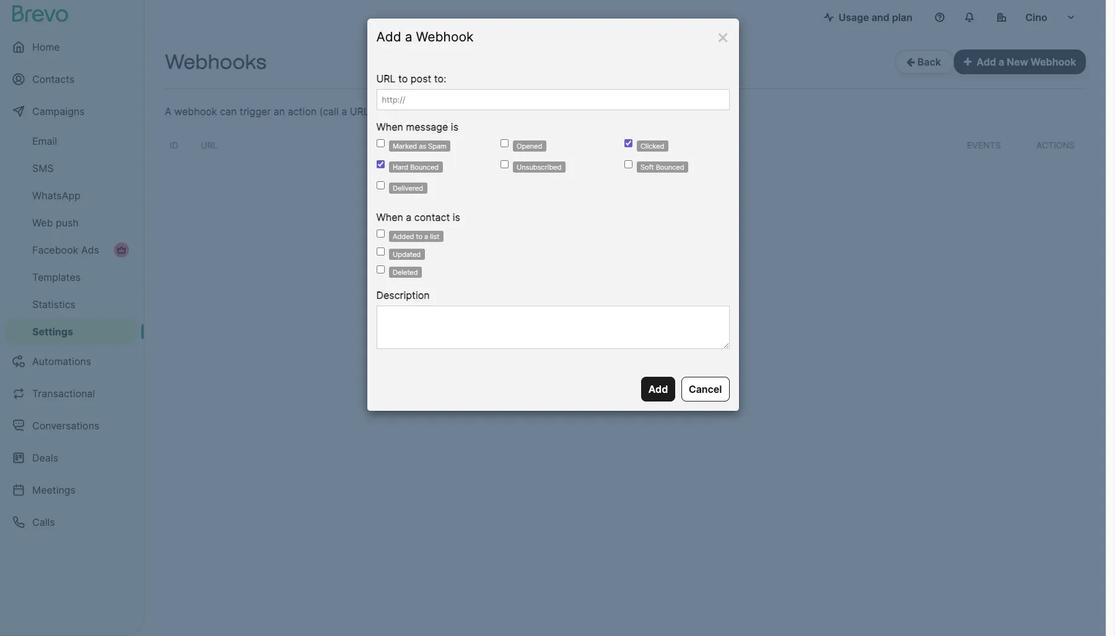 Task type: describe. For each thing, give the bounding box(es) containing it.
soft bounced
[[641, 163, 684, 172]]

automations
[[32, 356, 91, 368]]

add a new webhook button
[[954, 50, 1086, 74]]

as
[[419, 142, 426, 151]]

to for url
[[398, 72, 408, 85]]

whatsapp
[[32, 190, 81, 202]]

deals link
[[5, 444, 136, 473]]

plan
[[892, 11, 913, 24]]

home
[[32, 41, 60, 53]]

hard
[[393, 163, 408, 172]]

×
[[717, 24, 730, 48]]

transactional
[[32, 388, 95, 400]]

bounced for hard bounced
[[410, 163, 439, 172]]

a webhook can trigger an action (call a url) after an event (an email delivered, opened, clicked, etc.).
[[165, 105, 641, 118]]

ads
[[81, 244, 99, 257]]

transactional link
[[5, 379, 136, 409]]

can
[[220, 105, 237, 118]]

web push
[[32, 217, 79, 229]]

sms link
[[5, 156, 136, 181]]

cancel button
[[681, 377, 730, 402]]

automations link
[[5, 347, 136, 377]]

url to post to:
[[376, 72, 446, 85]]

description
[[376, 289, 430, 302]]

email
[[461, 105, 486, 118]]

url for url to post to:
[[376, 72, 396, 85]]

after
[[376, 105, 398, 118]]

1 an from the left
[[274, 105, 285, 118]]

id
[[170, 140, 178, 151]]

trigger
[[240, 105, 271, 118]]

webhook inside button
[[1031, 56, 1076, 68]]

deals
[[32, 452, 58, 465]]

post
[[411, 72, 431, 85]]

conversations
[[32, 420, 99, 432]]

campaigns link
[[5, 97, 136, 126]]

when for when message is
[[376, 121, 403, 133]]

settings link
[[5, 320, 136, 344]]

add a new webhook
[[977, 56, 1076, 68]]

meetings
[[32, 485, 76, 497]]

back
[[915, 56, 944, 68]]

conversations link
[[5, 411, 136, 441]]

2 an from the left
[[401, 105, 412, 118]]

updated
[[393, 250, 421, 259]]

statistics link
[[5, 292, 136, 317]]

when a contact is
[[376, 211, 460, 224]]

usage
[[839, 11, 869, 24]]

cancel
[[689, 383, 722, 396]]

contacts link
[[5, 64, 136, 94]]

facebook ads link
[[5, 238, 136, 263]]

settings
[[32, 326, 73, 338]]

a left the list
[[424, 232, 428, 241]]

cino button
[[987, 5, 1086, 30]]

message
[[406, 121, 448, 133]]

and
[[872, 11, 890, 24]]

deleted
[[393, 268, 418, 277]]

clicked
[[641, 142, 664, 151]]

to:
[[434, 72, 446, 85]]

web
[[32, 217, 53, 229]]

× button
[[717, 24, 730, 48]]

push
[[56, 217, 79, 229]]

opened
[[517, 142, 542, 151]]

trigger on
[[431, 140, 483, 151]]

0 vertical spatial is
[[451, 121, 459, 133]]

list
[[430, 232, 439, 241]]

add for add a new webhook
[[977, 56, 996, 68]]

facebook ads
[[32, 244, 99, 257]]

arrow left image
[[907, 57, 915, 67]]

actions
[[1037, 140, 1075, 151]]

url)
[[350, 105, 373, 118]]

a for when a contact is
[[406, 211, 412, 224]]

marked
[[393, 142, 417, 151]]

a for add a webhook
[[405, 29, 412, 45]]

etc.).
[[617, 105, 641, 118]]

hard bounced
[[393, 163, 439, 172]]



Task type: vqa. For each thing, say whether or not it's contained in the screenshot.
the 'an' to the left
yes



Task type: locate. For each thing, give the bounding box(es) containing it.
webhook right new
[[1031, 56, 1076, 68]]

clicked,
[[579, 105, 614, 118]]

2 vertical spatial add
[[649, 383, 668, 396]]

an
[[274, 105, 285, 118], [401, 105, 412, 118]]

plus image
[[964, 57, 972, 67]]

webhooks
[[165, 50, 267, 74]]

bounced for soft bounced
[[656, 163, 684, 172]]

1 horizontal spatial webhook
[[1031, 56, 1076, 68]]

delivered
[[393, 184, 423, 193]]

email
[[32, 135, 57, 147]]

calls
[[32, 517, 55, 529]]

soft
[[641, 163, 654, 172]]

1 vertical spatial add
[[977, 56, 996, 68]]

url up after at the left of page
[[376, 72, 396, 85]]

None checkbox
[[376, 139, 384, 147], [500, 139, 508, 147], [624, 139, 632, 147], [376, 160, 384, 169], [500, 160, 508, 169], [376, 182, 384, 190], [376, 266, 384, 274], [376, 139, 384, 147], [500, 139, 508, 147], [624, 139, 632, 147], [376, 160, 384, 169], [500, 160, 508, 169], [376, 182, 384, 190], [376, 266, 384, 274]]

spam
[[428, 142, 447, 151]]

contacts
[[32, 73, 75, 86]]

back link
[[896, 50, 954, 74]]

bounced right soft
[[656, 163, 684, 172]]

webhook up to: on the left
[[416, 29, 474, 45]]

add
[[376, 29, 401, 45], [977, 56, 996, 68], [649, 383, 668, 396]]

0 vertical spatial url
[[376, 72, 396, 85]]

1 horizontal spatial bounced
[[656, 163, 684, 172]]

1 vertical spatial is
[[453, 211, 460, 224]]

usage and plan button
[[814, 5, 923, 30]]

2 horizontal spatial add
[[977, 56, 996, 68]]

trigger
[[431, 140, 468, 151]]

when message is
[[376, 121, 459, 133]]

1 bounced from the left
[[410, 163, 439, 172]]

usage and plan
[[839, 11, 913, 24]]

a up url to post to: in the top of the page
[[405, 29, 412, 45]]

0 horizontal spatial bounced
[[410, 163, 439, 172]]

None text field
[[376, 306, 730, 349]]

campaigns
[[32, 105, 85, 118]]

on
[[470, 140, 483, 151]]

cino
[[1026, 11, 1048, 24]]

when up added
[[376, 211, 403, 224]]

add a webhook
[[376, 29, 474, 45]]

1 when from the top
[[376, 121, 403, 133]]

2 bounced from the left
[[656, 163, 684, 172]]

bounced down "as"
[[410, 163, 439, 172]]

sms
[[32, 162, 54, 175]]

0 horizontal spatial url
[[201, 140, 218, 151]]

0 horizontal spatial add
[[376, 29, 401, 45]]

added
[[393, 232, 414, 241]]

an left action
[[274, 105, 285, 118]]

webhook
[[416, 29, 474, 45], [1031, 56, 1076, 68]]

add left 'cancel' button
[[649, 383, 668, 396]]

add right the plus image
[[977, 56, 996, 68]]

meetings link
[[5, 476, 136, 506]]

unsubscribed
[[517, 163, 562, 172]]

facebook
[[32, 244, 78, 257]]

add for add a webhook
[[376, 29, 401, 45]]

url for url
[[201, 140, 218, 151]]

1 horizontal spatial to
[[416, 232, 423, 241]]

to for added
[[416, 232, 423, 241]]

add inside button
[[649, 383, 668, 396]]

when for when a contact is
[[376, 211, 403, 224]]

(call
[[319, 105, 339, 118]]

1 vertical spatial when
[[376, 211, 403, 224]]

to left post
[[398, 72, 408, 85]]

add button
[[641, 377, 676, 402]]

templates
[[32, 271, 81, 284]]

webhook
[[174, 105, 217, 118]]

(an
[[444, 105, 459, 118]]

1 horizontal spatial url
[[376, 72, 396, 85]]

1 horizontal spatial an
[[401, 105, 412, 118]]

delivered,
[[489, 105, 535, 118]]

0 horizontal spatial an
[[274, 105, 285, 118]]

marked as spam
[[393, 142, 447, 151]]

a right (call
[[342, 105, 347, 118]]

opened,
[[538, 105, 576, 118]]

new
[[1007, 56, 1028, 68]]

statistics
[[32, 299, 76, 311]]

an up when message is
[[401, 105, 412, 118]]

action
[[288, 105, 317, 118]]

to left the list
[[416, 232, 423, 241]]

event
[[415, 105, 441, 118]]

add for add
[[649, 383, 668, 396]]

a for add a new webhook
[[999, 56, 1005, 68]]

added to a list
[[393, 232, 439, 241]]

add up url to post to: in the top of the page
[[376, 29, 401, 45]]

web push link
[[5, 211, 136, 235]]

calls link
[[5, 508, 136, 538]]

a up added
[[406, 211, 412, 224]]

is down (an
[[451, 121, 459, 133]]

templates link
[[5, 265, 136, 290]]

0 vertical spatial when
[[376, 121, 403, 133]]

http:// text field
[[376, 89, 730, 110]]

to
[[398, 72, 408, 85], [416, 232, 423, 241]]

1 vertical spatial to
[[416, 232, 423, 241]]

a inside button
[[999, 56, 1005, 68]]

a left new
[[999, 56, 1005, 68]]

url right id at the top left
[[201, 140, 218, 151]]

1 vertical spatial url
[[201, 140, 218, 151]]

whatsapp link
[[5, 183, 136, 208]]

left___rvooi image
[[116, 245, 126, 255]]

when down after at the left of page
[[376, 121, 403, 133]]

0 vertical spatial add
[[376, 29, 401, 45]]

0 vertical spatial to
[[398, 72, 408, 85]]

None checkbox
[[624, 160, 632, 169], [376, 230, 384, 238], [376, 248, 384, 256], [624, 160, 632, 169], [376, 230, 384, 238], [376, 248, 384, 256]]

add inside button
[[977, 56, 996, 68]]

url
[[376, 72, 396, 85], [201, 140, 218, 151]]

bounced
[[410, 163, 439, 172], [656, 163, 684, 172]]

0 horizontal spatial webhook
[[416, 29, 474, 45]]

a
[[405, 29, 412, 45], [999, 56, 1005, 68], [342, 105, 347, 118], [406, 211, 412, 224], [424, 232, 428, 241]]

2 when from the top
[[376, 211, 403, 224]]

is right contact
[[453, 211, 460, 224]]

1 vertical spatial webhook
[[1031, 56, 1076, 68]]

is
[[451, 121, 459, 133], [453, 211, 460, 224]]

contact
[[414, 211, 450, 224]]

0 vertical spatial webhook
[[416, 29, 474, 45]]

email link
[[5, 129, 136, 154]]

events
[[967, 140, 1001, 151]]

a
[[165, 105, 172, 118]]

1 horizontal spatial add
[[649, 383, 668, 396]]

0 horizontal spatial to
[[398, 72, 408, 85]]

home link
[[5, 32, 136, 62]]



